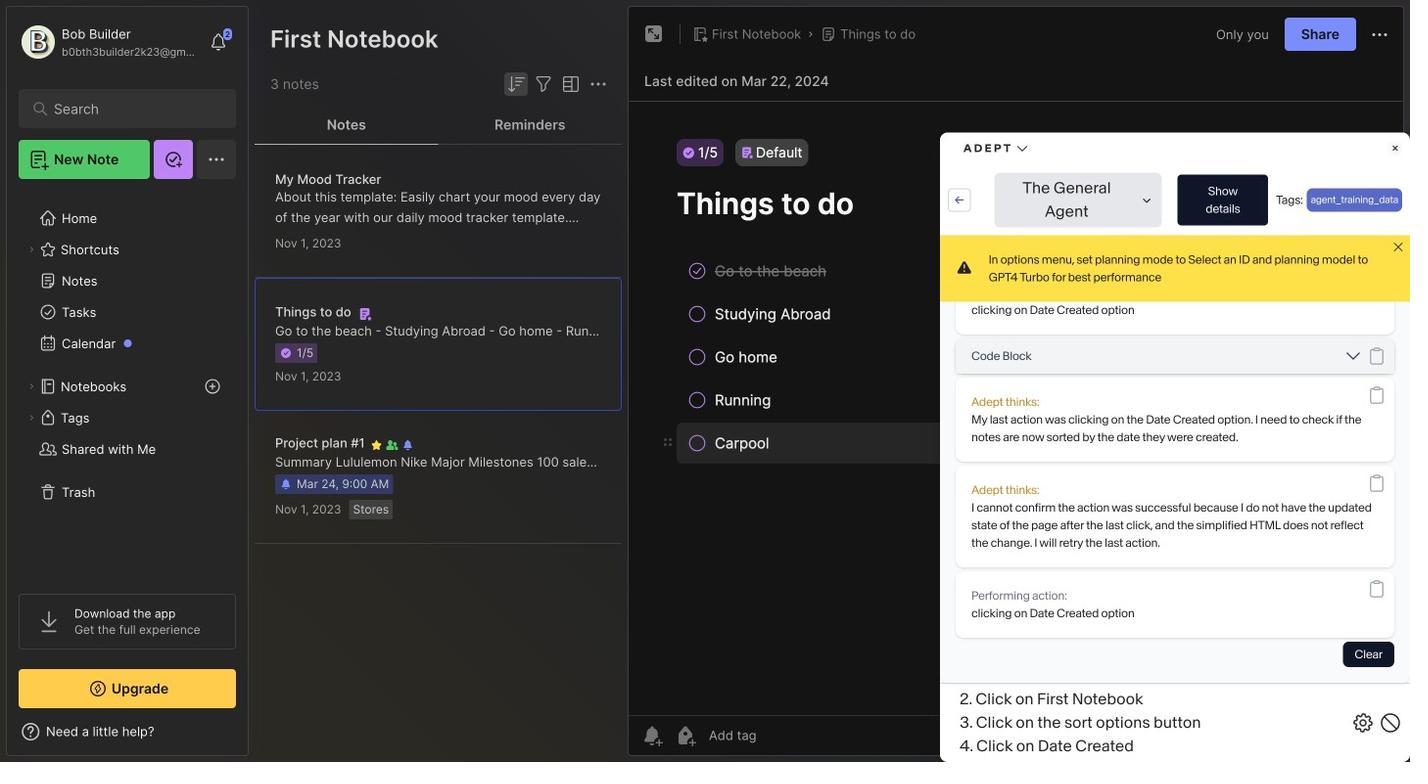 Task type: vqa. For each thing, say whether or not it's contained in the screenshot.
the bottom The More Actions FIELD
yes



Task type: locate. For each thing, give the bounding box(es) containing it.
add tag image
[[674, 725, 697, 748]]

main element
[[0, 0, 255, 763]]

0 horizontal spatial more actions field
[[587, 72, 610, 96]]

More actions field
[[1368, 22, 1391, 47], [587, 72, 610, 96]]

WHAT'S NEW field
[[7, 717, 248, 748]]

tree
[[7, 191, 248, 577]]

more actions image
[[587, 72, 610, 96]]

None search field
[[54, 97, 210, 120]]

1 vertical spatial more actions field
[[587, 72, 610, 96]]

click to collapse image
[[247, 727, 262, 750]]

note window element
[[628, 6, 1404, 762]]

Account field
[[19, 23, 200, 62]]

Sort options field
[[504, 72, 528, 96]]

tab list
[[255, 106, 622, 145]]

dropdown list menu
[[505, 140, 678, 255]]

1 horizontal spatial more actions field
[[1368, 22, 1391, 47]]



Task type: describe. For each thing, give the bounding box(es) containing it.
add a reminder image
[[640, 725, 664, 748]]

Add tag field
[[707, 728, 854, 745]]

tree inside main element
[[7, 191, 248, 577]]

add filters image
[[532, 72, 555, 96]]

expand note image
[[642, 23, 666, 46]]

expand notebooks image
[[25, 381, 37, 393]]

View options field
[[555, 72, 583, 96]]

none search field inside main element
[[54, 97, 210, 120]]

Note Editor text field
[[629, 101, 1403, 716]]

Add filters field
[[532, 72, 555, 96]]

Search text field
[[54, 100, 210, 118]]

expand tags image
[[25, 412, 37, 424]]

0 vertical spatial more actions field
[[1368, 22, 1391, 47]]

more actions image
[[1368, 23, 1391, 47]]



